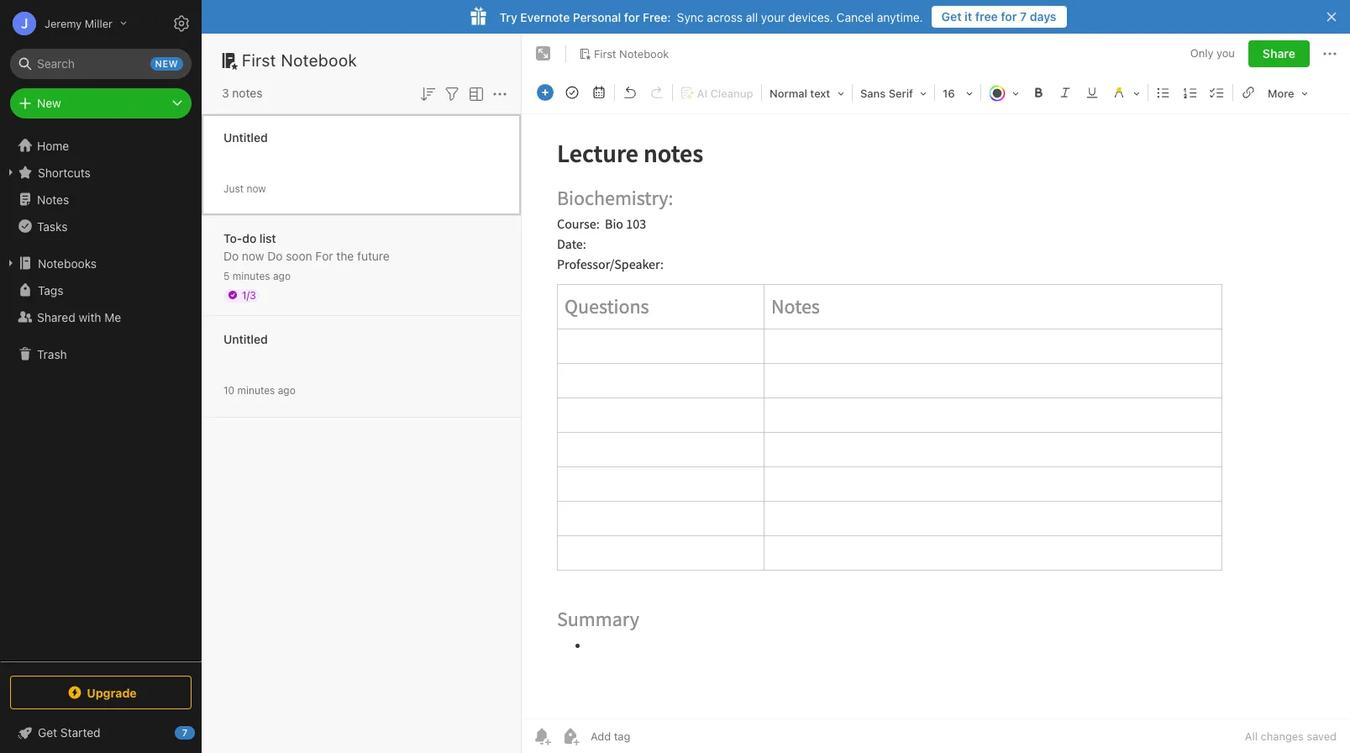 Task type: vqa. For each thing, say whether or not it's contained in the screenshot.
5 minutes ago
yes



Task type: describe. For each thing, give the bounding box(es) containing it.
note window element
[[522, 34, 1351, 753]]

settings image
[[171, 13, 192, 34]]

only
[[1191, 46, 1214, 60]]

cancel
[[837, 10, 874, 24]]

serif
[[889, 87, 913, 100]]

sans
[[861, 87, 886, 100]]

get for get it free for 7 days
[[942, 9, 962, 24]]

sans serif
[[861, 87, 913, 100]]

notebook inside button
[[619, 47, 669, 60]]

Add filters field
[[442, 82, 462, 104]]

add a reminder image
[[532, 726, 552, 746]]

try evernote personal for free: sync across all your devices. cancel anytime.
[[500, 10, 923, 24]]

all
[[746, 10, 758, 24]]

Highlight field
[[1106, 81, 1146, 105]]

16
[[943, 87, 955, 100]]

Insert field
[[533, 81, 558, 104]]

normal
[[770, 87, 808, 100]]

Help and Learning task checklist field
[[0, 719, 202, 746]]

get started
[[38, 725, 101, 740]]

share button
[[1249, 40, 1310, 67]]

saved
[[1307, 729, 1337, 743]]

View options field
[[462, 82, 487, 104]]

tasks
[[37, 219, 68, 233]]

new
[[155, 58, 178, 69]]

try
[[500, 10, 517, 24]]

Add tag field
[[589, 729, 715, 744]]

3
[[222, 86, 229, 100]]

home
[[37, 138, 69, 153]]

home link
[[0, 132, 202, 159]]

new
[[37, 96, 61, 110]]

evernote
[[521, 10, 570, 24]]

Sort options field
[[418, 82, 438, 104]]

changes
[[1261, 729, 1304, 743]]

to-do list
[[224, 231, 276, 245]]

2 untitled from the top
[[224, 332, 268, 346]]

free
[[976, 9, 998, 24]]

Font color field
[[983, 81, 1025, 105]]

tree containing home
[[0, 132, 202, 661]]

tasks button
[[0, 213, 201, 240]]

checklist image
[[1206, 81, 1230, 104]]

for for free:
[[624, 10, 640, 24]]

share
[[1263, 46, 1296, 61]]

jeremy miller
[[45, 16, 113, 30]]

numbered list image
[[1179, 81, 1203, 104]]

10
[[224, 384, 235, 396]]

shared with me
[[37, 310, 121, 324]]

italic image
[[1054, 81, 1077, 104]]

miller
[[85, 16, 113, 30]]

bulleted list image
[[1152, 81, 1176, 104]]

undo image
[[619, 81, 642, 104]]

tags
[[38, 283, 63, 297]]

1 horizontal spatial more actions image
[[1320, 44, 1340, 64]]

first notebook inside the note list element
[[242, 50, 357, 70]]

only you
[[1191, 46, 1235, 60]]

7 inside the help and learning task checklist field
[[182, 727, 188, 738]]

all
[[1245, 729, 1258, 743]]

for for 7
[[1001, 9, 1017, 24]]

more
[[1268, 87, 1295, 100]]

notebooks
[[38, 256, 97, 270]]

3 notes
[[222, 86, 263, 100]]

minutes for 5
[[233, 269, 270, 282]]

to-
[[224, 231, 242, 245]]

you
[[1217, 46, 1235, 60]]

with
[[79, 310, 101, 324]]

click to collapse image
[[195, 722, 208, 742]]

shared
[[37, 310, 75, 324]]

get it free for 7 days
[[942, 9, 1057, 24]]

expand notebooks image
[[4, 256, 18, 270]]



Task type: locate. For each thing, give the bounding box(es) containing it.
new search field
[[22, 49, 183, 79]]

7 left days on the top of the page
[[1020, 9, 1027, 24]]

0 horizontal spatial first notebook
[[242, 50, 357, 70]]

tree
[[0, 132, 202, 661]]

minutes for 10
[[237, 384, 275, 396]]

devices.
[[788, 10, 834, 24]]

do down to-
[[224, 248, 239, 263]]

just
[[224, 182, 244, 195]]

first up notes
[[242, 50, 276, 70]]

1 horizontal spatial first notebook
[[594, 47, 669, 60]]

now
[[247, 182, 266, 195], [242, 248, 264, 263]]

underline image
[[1081, 81, 1104, 104]]

more actions field right view options field
[[490, 82, 510, 104]]

notes
[[232, 86, 263, 100]]

get inside the help and learning task checklist field
[[38, 725, 57, 740]]

1 vertical spatial more actions field
[[490, 82, 510, 104]]

now for just
[[247, 182, 266, 195]]

0 vertical spatial more actions image
[[1320, 44, 1340, 64]]

shared with me link
[[0, 303, 201, 330]]

1 vertical spatial more actions image
[[490, 84, 510, 104]]

1 vertical spatial untitled
[[224, 332, 268, 346]]

minutes right 10
[[237, 384, 275, 396]]

1 horizontal spatial first
[[594, 47, 616, 60]]

1 horizontal spatial for
[[1001, 9, 1017, 24]]

for left free: on the left top of page
[[624, 10, 640, 24]]

get
[[942, 9, 962, 24], [38, 725, 57, 740]]

task image
[[561, 81, 584, 104]]

do
[[224, 248, 239, 263], [267, 248, 283, 263]]

tags button
[[0, 276, 201, 303]]

0 horizontal spatial do
[[224, 248, 239, 263]]

More actions field
[[1320, 40, 1340, 67], [490, 82, 510, 104]]

0 horizontal spatial more actions image
[[490, 84, 510, 104]]

shortcuts button
[[0, 159, 201, 186]]

0 horizontal spatial first
[[242, 50, 276, 70]]

untitled
[[224, 130, 268, 144], [224, 332, 268, 346]]

2 for from the left
[[624, 10, 640, 24]]

text
[[810, 87, 831, 100]]

now right the just
[[247, 182, 266, 195]]

untitled down notes
[[224, 130, 268, 144]]

get it free for 7 days button
[[932, 6, 1067, 28]]

1 vertical spatial now
[[242, 248, 264, 263]]

notes link
[[0, 186, 201, 213]]

all changes saved
[[1245, 729, 1337, 743]]

5 minutes ago
[[224, 269, 291, 282]]

0 vertical spatial 7
[[1020, 9, 1027, 24]]

more actions image right share 'button'
[[1320, 44, 1340, 64]]

More field
[[1262, 81, 1314, 105]]

now down to-do list
[[242, 248, 264, 263]]

1 horizontal spatial do
[[267, 248, 283, 263]]

trash
[[37, 347, 67, 361]]

for
[[1001, 9, 1017, 24], [624, 10, 640, 24]]

do down list at the left of the page
[[267, 248, 283, 263]]

1 horizontal spatial more actions field
[[1320, 40, 1340, 67]]

Heading level field
[[764, 81, 851, 105]]

your
[[761, 10, 785, 24]]

upgrade
[[87, 685, 137, 700]]

personal
[[573, 10, 621, 24]]

the
[[336, 248, 354, 263]]

1/3
[[242, 289, 256, 301]]

Search text field
[[22, 49, 180, 79]]

days
[[1030, 9, 1057, 24]]

1 vertical spatial minutes
[[237, 384, 275, 396]]

0 vertical spatial untitled
[[224, 130, 268, 144]]

0 vertical spatial more actions field
[[1320, 40, 1340, 67]]

anytime.
[[877, 10, 923, 24]]

just now
[[224, 182, 266, 195]]

list
[[260, 231, 276, 245]]

first notebook
[[594, 47, 669, 60], [242, 50, 357, 70]]

get for get started
[[38, 725, 57, 740]]

1 vertical spatial get
[[38, 725, 57, 740]]

first notebook inside button
[[594, 47, 669, 60]]

7
[[1020, 9, 1027, 24], [182, 727, 188, 738]]

Account field
[[0, 7, 127, 40]]

1 horizontal spatial notebook
[[619, 47, 669, 60]]

notes
[[37, 192, 69, 206]]

soon
[[286, 248, 312, 263]]

first inside button
[[594, 47, 616, 60]]

1 for from the left
[[1001, 9, 1017, 24]]

free:
[[643, 10, 671, 24]]

notebook
[[619, 47, 669, 60], [281, 50, 357, 70]]

get left it
[[942, 9, 962, 24]]

7 left click to collapse image
[[182, 727, 188, 738]]

note list element
[[202, 34, 522, 753]]

1 horizontal spatial get
[[942, 9, 962, 24]]

for inside the get it free for 7 days button
[[1001, 9, 1017, 24]]

do now do soon for the future
[[224, 248, 390, 263]]

first notebook up notes
[[242, 50, 357, 70]]

ago for 10 minutes ago
[[278, 384, 296, 396]]

minutes up 1/3
[[233, 269, 270, 282]]

Font family field
[[855, 81, 933, 105]]

first notebook up undo image
[[594, 47, 669, 60]]

10 minutes ago
[[224, 384, 296, 396]]

get left the started
[[38, 725, 57, 740]]

0 vertical spatial minutes
[[233, 269, 270, 282]]

across
[[707, 10, 743, 24]]

0 vertical spatial now
[[247, 182, 266, 195]]

trash link
[[0, 340, 201, 367]]

0 vertical spatial ago
[[273, 269, 291, 282]]

add filters image
[[442, 84, 462, 104]]

new button
[[10, 88, 192, 118]]

notebooks link
[[0, 250, 201, 276]]

0 vertical spatial get
[[942, 9, 962, 24]]

upgrade button
[[10, 676, 192, 709]]

shortcuts
[[38, 165, 91, 179]]

first down personal
[[594, 47, 616, 60]]

first
[[594, 47, 616, 60], [242, 50, 276, 70]]

bold image
[[1027, 81, 1051, 104]]

ago for 5 minutes ago
[[273, 269, 291, 282]]

add tag image
[[561, 726, 581, 746]]

more actions image
[[1320, 44, 1340, 64], [490, 84, 510, 104]]

started
[[60, 725, 101, 740]]

minutes
[[233, 269, 270, 282], [237, 384, 275, 396]]

first inside the note list element
[[242, 50, 276, 70]]

future
[[357, 248, 390, 263]]

expand note image
[[534, 44, 554, 64]]

0 horizontal spatial get
[[38, 725, 57, 740]]

for
[[316, 248, 333, 263]]

ago right 10
[[278, 384, 296, 396]]

do
[[242, 231, 257, 245]]

it
[[965, 9, 973, 24]]

normal text
[[770, 87, 831, 100]]

sync
[[677, 10, 704, 24]]

ago
[[273, 269, 291, 282], [278, 384, 296, 396]]

untitled down 1/3
[[224, 332, 268, 346]]

now for do
[[242, 248, 264, 263]]

for right free
[[1001, 9, 1017, 24]]

0 horizontal spatial notebook
[[281, 50, 357, 70]]

1 vertical spatial 7
[[182, 727, 188, 738]]

jeremy
[[45, 16, 82, 30]]

notebook inside the note list element
[[281, 50, 357, 70]]

more actions field right share 'button'
[[1320, 40, 1340, 67]]

7 inside button
[[1020, 9, 1027, 24]]

first notebook button
[[573, 42, 675, 66]]

1 do from the left
[[224, 248, 239, 263]]

get inside button
[[942, 9, 962, 24]]

calendar event image
[[587, 81, 611, 104]]

Note Editor text field
[[522, 114, 1351, 719]]

more actions image right view options field
[[490, 84, 510, 104]]

insert link image
[[1237, 81, 1261, 104]]

0 horizontal spatial more actions field
[[490, 82, 510, 104]]

ago down "soon"
[[273, 269, 291, 282]]

2 do from the left
[[267, 248, 283, 263]]

me
[[104, 310, 121, 324]]

5
[[224, 269, 230, 282]]

1 vertical spatial ago
[[278, 384, 296, 396]]

1 horizontal spatial 7
[[1020, 9, 1027, 24]]

0 horizontal spatial for
[[624, 10, 640, 24]]

0 horizontal spatial 7
[[182, 727, 188, 738]]

1 untitled from the top
[[224, 130, 268, 144]]

Font size field
[[937, 81, 979, 105]]



